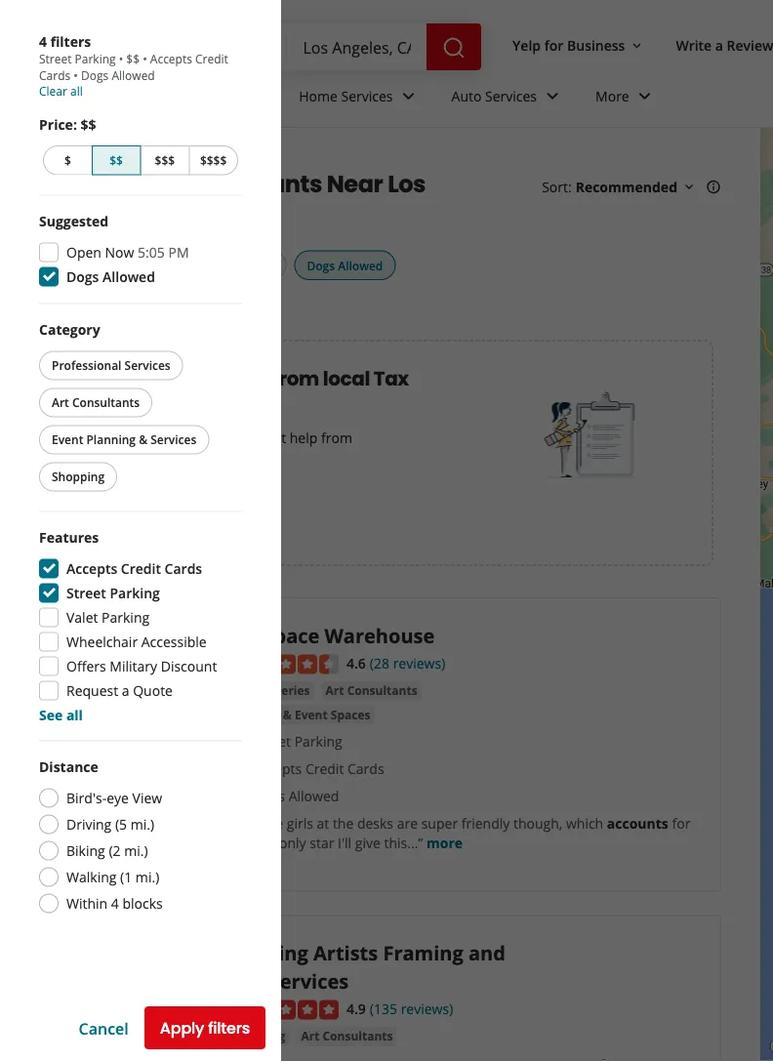 Task type: locate. For each thing, give the bounding box(es) containing it.
0 vertical spatial mi.)
[[131, 816, 154, 834]]

4 up clear at the top of the page
[[39, 32, 47, 50]]

1 vertical spatial and
[[469, 940, 506, 967]]

accepts credit cards down get started on the left of page
[[66, 560, 202, 578]]

art consultants button for striving
[[297, 1027, 397, 1047]]

1 vertical spatial &
[[283, 707, 292, 723]]

2 vertical spatial street
[[253, 733, 291, 751]]

price
[[118, 365, 167, 392]]

16 chevron right v2 image for shopping
[[72, 152, 88, 168]]

art up spaces
[[326, 683, 344, 699]]

a
[[716, 36, 724, 54], [122, 682, 130, 700]]

filters for apply filters
[[208, 1018, 250, 1040]]

4 filters
[[39, 32, 91, 50]]

framing
[[383, 940, 464, 967], [237, 1029, 286, 1045]]

california
[[145, 199, 261, 231]]

dogs allowed down now
[[66, 268, 155, 286]]

event left us
[[52, 432, 83, 448]]

0 vertical spatial accepts
[[150, 51, 192, 67]]

street down 4 filters
[[39, 51, 72, 67]]

4.9
[[347, 1000, 366, 1019]]

2 vertical spatial 4
[[111, 895, 119, 913]]

0 horizontal spatial from
[[272, 365, 319, 392]]

group
[[39, 211, 242, 288], [39, 528, 242, 725]]

for the only star i'll give this..."
[[255, 815, 691, 853]]

1 horizontal spatial cards
[[165, 560, 202, 578]]

reviews) right (28
[[393, 654, 446, 673]]

4 down walking (1 mi.)
[[111, 895, 119, 913]]

2 vertical spatial mi.)
[[136, 868, 160, 887]]

1 horizontal spatial framing
[[383, 940, 464, 967]]

0 horizontal spatial 16 chevron right v2 image
[[72, 152, 88, 168]]

venues
[[237, 707, 280, 723]]

dogs down the 'open'
[[66, 268, 99, 286]]

0 horizontal spatial 24 chevron down v2 image
[[541, 84, 565, 108]]

16 filter v2 image
[[56, 259, 71, 274]]

art consultants button down (28
[[322, 681, 422, 701]]

$$$$
[[200, 152, 227, 168]]

1 horizontal spatial $$
[[110, 152, 123, 168]]

see
[[39, 706, 63, 725]]

near
[[327, 167, 383, 200]]

0 vertical spatial the
[[333, 815, 354, 833]]

cards up desks
[[348, 760, 384, 778]]

from left 'local'
[[272, 365, 319, 392]]

for
[[545, 36, 564, 54], [672, 815, 691, 833]]

dogs allowed down near
[[307, 257, 383, 273]]

consultants down free
[[72, 395, 140, 411]]

0 vertical spatial 4
[[39, 32, 47, 50]]

24 chevron down v2 image right more
[[634, 84, 657, 108]]

0 horizontal spatial cards
[[39, 67, 71, 83]]

filters right apply
[[208, 1018, 250, 1040]]

auto services
[[452, 87, 537, 105]]

for left the business
[[545, 36, 564, 54]]

1 horizontal spatial filters
[[208, 1018, 250, 1040]]

art consultants down free
[[52, 395, 140, 411]]

2 horizontal spatial •
[[143, 51, 147, 67]]

though,
[[514, 815, 563, 833]]

allowed
[[112, 67, 155, 83], [338, 257, 383, 273], [103, 268, 155, 286], [289, 787, 339, 806]]

valet
[[66, 609, 98, 627]]

0 vertical spatial art consultants link
[[322, 681, 422, 701]]

0 horizontal spatial and
[[238, 428, 263, 447]]

art consultants link down 4.9
[[297, 1027, 397, 1047]]

2 horizontal spatial $$
[[126, 51, 140, 67]]

1 horizontal spatial credit
[[195, 51, 228, 67]]

all inside group
[[66, 706, 83, 725]]

auto
[[452, 87, 482, 105]]

16 chevron right v2 image
[[72, 152, 88, 168], [158, 152, 173, 168]]

us
[[98, 428, 113, 447]]

consultants down (28
[[347, 683, 418, 699]]

help
[[290, 428, 318, 447]]

1 vertical spatial credit
[[121, 560, 161, 578]]

dogs inside button
[[307, 257, 335, 273]]

mi.) right (2
[[124, 842, 148, 861]]

event down galleries
[[295, 707, 328, 723]]

striving artists framing and art services
[[233, 940, 506, 995]]

0 vertical spatial event
[[52, 432, 83, 448]]

0 horizontal spatial dogs allowed
[[66, 268, 155, 286]]

credit inside accepts credit cards
[[195, 51, 228, 67]]

the down "the
[[255, 834, 276, 853]]

0 vertical spatial reviews)
[[393, 654, 446, 673]]

dogs inside the accepts credit cards dogs allowed
[[253, 787, 285, 806]]

1 vertical spatial shopping
[[52, 469, 105, 485]]

None search field
[[148, 23, 486, 70]]

2 vertical spatial credit
[[306, 760, 344, 778]]

a right write
[[716, 36, 724, 54]]

free price estimates from local tax professionals tell us about your project and get help from sponsored businesses.
[[72, 365, 409, 466]]

accepts down features
[[66, 560, 117, 578]]

1 vertical spatial reviews)
[[401, 1000, 454, 1019]]

filters
[[50, 32, 91, 50], [208, 1018, 250, 1040]]

2 vertical spatial $$
[[110, 152, 123, 168]]

1 group from the top
[[39, 211, 242, 288]]

allowed up price: $$ group
[[112, 67, 155, 83]]

1 vertical spatial event
[[295, 707, 328, 723]]

(28 reviews)
[[370, 654, 446, 673]]

reviews) for warehouse
[[393, 654, 446, 673]]

accepts credit cards down 4 filters
[[39, 51, 228, 83]]

0 vertical spatial credit
[[195, 51, 228, 67]]

1 horizontal spatial &
[[283, 707, 292, 723]]

2 horizontal spatial credit
[[306, 760, 344, 778]]

dogs allowed
[[307, 257, 383, 273], [66, 268, 155, 286]]

1 vertical spatial a
[[122, 682, 130, 700]]

group containing suggested
[[39, 211, 242, 288]]

1 16 chevron right v2 image from the left
[[72, 152, 88, 168]]

for right accounts
[[672, 815, 691, 833]]

military
[[110, 657, 157, 676]]

apply filters
[[160, 1018, 250, 1040]]

tax
[[374, 365, 409, 392]]

1 horizontal spatial art consultants
[[301, 1029, 393, 1045]]

pm
[[168, 243, 189, 262]]

business categories element
[[148, 70, 774, 127]]

1 vertical spatial yelp
[[39, 151, 64, 168]]

0 vertical spatial a
[[716, 36, 724, 54]]

2 horizontal spatial cards
[[348, 760, 384, 778]]

framing down 4.9 star rating image
[[237, 1029, 286, 1045]]

credit inside the accepts credit cards dogs allowed
[[306, 760, 344, 778]]

all right see
[[66, 706, 83, 725]]

1 horizontal spatial event
[[295, 707, 328, 723]]

dogs down near
[[307, 257, 335, 273]]

accessible
[[141, 633, 207, 652]]

0 vertical spatial yelp
[[513, 36, 541, 54]]

professionals
[[72, 392, 202, 420]]

1 horizontal spatial 16 chevron right v2 image
[[158, 152, 173, 168]]

cards down 4 filters
[[39, 67, 71, 83]]

art consultants down 4.9
[[301, 1029, 393, 1045]]

0 vertical spatial street parking
[[66, 584, 160, 603]]

0 vertical spatial for
[[545, 36, 564, 54]]

1 vertical spatial street
[[66, 584, 106, 603]]

24 chevron down v2 image
[[541, 84, 565, 108], [634, 84, 657, 108]]

art consultants button inside category group
[[39, 388, 153, 418]]

0 horizontal spatial street parking
[[66, 584, 160, 603]]

& down galleries
[[283, 707, 292, 723]]

1 horizontal spatial accepts
[[150, 51, 192, 67]]

& inside event planning & services button
[[139, 432, 148, 448]]

price:
[[39, 115, 77, 133]]

framing inside button
[[237, 1029, 286, 1045]]

$$
[[126, 51, 140, 67], [81, 115, 96, 133], [110, 152, 123, 168]]

mi.) right (5
[[131, 816, 154, 834]]

mi.) right (1
[[136, 868, 160, 887]]

filters up street parking • $$ •
[[50, 32, 91, 50]]

a inside group
[[122, 682, 130, 700]]

1 24 chevron down v2 image from the left
[[541, 84, 565, 108]]

4 inside 4 all
[[88, 258, 94, 271]]

art consultants link down (28
[[322, 681, 422, 701]]

0 horizontal spatial filters
[[50, 32, 91, 50]]

event planning & services button
[[39, 425, 209, 455]]

art consultants inside category group
[[52, 395, 140, 411]]

yelp up auto services link
[[513, 36, 541, 54]]

accepts up "the
[[253, 760, 302, 778]]

art
[[52, 395, 69, 411], [237, 683, 256, 699], [326, 683, 344, 699], [233, 968, 264, 995], [301, 1029, 320, 1045]]

0 horizontal spatial art consultants
[[52, 395, 140, 411]]

1 horizontal spatial yelp
[[513, 36, 541, 54]]

24 chevron down v2 image inside more link
[[634, 84, 657, 108]]

art down 'striving'
[[233, 968, 264, 995]]

filters group
[[39, 250, 400, 281]]

0 vertical spatial group
[[39, 211, 242, 288]]

1 vertical spatial 4
[[88, 258, 94, 271]]

1 vertical spatial art consultants link
[[297, 1027, 397, 1047]]

1 vertical spatial street parking
[[253, 733, 343, 751]]

2 vertical spatial cards
[[348, 760, 384, 778]]

4 for 4 all
[[88, 258, 94, 271]]

16 chevron right v2 image right $
[[72, 152, 88, 168]]

art consultants button down 4.9
[[297, 1027, 397, 1047]]

parking
[[75, 51, 116, 67], [110, 584, 160, 603], [102, 609, 150, 627], [295, 733, 343, 751]]

consultants
[[72, 395, 140, 411], [347, 683, 418, 699], [323, 1029, 393, 1045]]

the up "i'll"
[[333, 815, 354, 833]]

& inside 'art consultants venues & event spaces'
[[283, 707, 292, 723]]

allowed down open now 5:05 pm
[[103, 268, 155, 286]]

driving
[[66, 816, 112, 834]]

at
[[317, 815, 329, 833]]

4.9 link
[[347, 998, 366, 1019]]

1 horizontal spatial 4
[[88, 258, 94, 271]]

1 vertical spatial accepts
[[66, 560, 117, 578]]

accepts up price: $$ group
[[150, 51, 192, 67]]

1 horizontal spatial a
[[716, 36, 724, 54]]

0 horizontal spatial a
[[122, 682, 130, 700]]

0 vertical spatial all
[[70, 83, 83, 99]]

allowed down near
[[338, 257, 383, 273]]

0 horizontal spatial &
[[139, 432, 148, 448]]

1 vertical spatial the
[[255, 834, 276, 853]]

cards
[[39, 67, 71, 83], [165, 560, 202, 578], [348, 760, 384, 778]]

street parking up the valet parking
[[66, 584, 160, 603]]

16 chevron right v2 image right shopping link
[[158, 152, 173, 168]]

1 horizontal spatial dogs allowed
[[307, 257, 383, 273]]

1 vertical spatial framing
[[237, 1029, 286, 1045]]

yelp left $
[[39, 151, 64, 168]]

art down professional
[[52, 395, 69, 411]]

4 left the all
[[88, 258, 94, 271]]

street down 'venues' in the bottom left of the page
[[253, 733, 291, 751]]

4.9 star rating image
[[233, 1001, 339, 1020]]

2 group from the top
[[39, 528, 242, 725]]

24 chevron down v2 image for more
[[634, 84, 657, 108]]

0 vertical spatial street
[[39, 51, 72, 67]]

framing up (135 reviews) link
[[383, 940, 464, 967]]

event inside 'art consultants venues & event spaces'
[[295, 707, 328, 723]]

parking up wheelchair accessible
[[102, 609, 150, 627]]

mi.)
[[131, 816, 154, 834], [124, 842, 148, 861], [136, 868, 160, 887]]

0 horizontal spatial credit
[[121, 560, 161, 578]]

& left your at the top left of the page
[[139, 432, 148, 448]]

street up valet
[[66, 584, 106, 603]]

0 horizontal spatial 4
[[39, 32, 47, 50]]

4.6 star rating image
[[233, 655, 339, 674]]

accountants inside "top 10 best accountants near los angeles, california"
[[171, 167, 322, 200]]

and
[[238, 428, 263, 447], [469, 940, 506, 967]]

1 horizontal spatial from
[[321, 428, 353, 447]]

dogs up "the
[[253, 787, 285, 806]]

1 horizontal spatial 24 chevron down v2 image
[[634, 84, 657, 108]]

2 24 chevron down v2 image from the left
[[634, 84, 657, 108]]

yelp for business
[[513, 36, 626, 54]]

4 all
[[88, 257, 117, 273]]

yelp for yelp link
[[39, 151, 64, 168]]

0 vertical spatial framing
[[383, 940, 464, 967]]

24 chevron down v2 image
[[397, 84, 421, 108]]

services
[[341, 87, 393, 105], [485, 87, 537, 105], [125, 358, 171, 374], [151, 432, 197, 448], [269, 968, 349, 995]]

cards down 'started'
[[165, 560, 202, 578]]

2 vertical spatial accepts
[[253, 760, 302, 778]]

yelp inside button
[[513, 36, 541, 54]]

walking
[[66, 868, 117, 887]]

16 chevron right v2 image for accountants
[[158, 152, 173, 168]]

the
[[333, 815, 354, 833], [255, 834, 276, 853]]

services inside striving artists framing and art services
[[269, 968, 349, 995]]

0 vertical spatial &
[[139, 432, 148, 448]]

blocks
[[123, 895, 163, 913]]

mi.) for walking (1 mi.)
[[136, 868, 160, 887]]

services for auto services
[[485, 87, 537, 105]]

street parking down venues & event spaces button
[[253, 733, 343, 751]]

1 vertical spatial for
[[672, 815, 691, 833]]

reviews) right (135
[[401, 1000, 454, 1019]]

1 vertical spatial cards
[[165, 560, 202, 578]]

0 vertical spatial cards
[[39, 67, 71, 83]]

los
[[388, 167, 426, 200]]

2 vertical spatial art consultants button
[[297, 1027, 397, 1047]]

1 vertical spatial from
[[321, 428, 353, 447]]

1 vertical spatial filters
[[208, 1018, 250, 1040]]

0 vertical spatial accepts credit cards
[[39, 51, 228, 83]]

galleries
[[259, 683, 310, 699]]

(28
[[370, 654, 390, 673]]

art consultants link for artists
[[297, 1027, 397, 1047]]

1 vertical spatial art consultants button
[[322, 681, 422, 701]]

view
[[132, 789, 162, 808]]

2 horizontal spatial accepts
[[253, 760, 302, 778]]

shopping link
[[96, 151, 150, 168]]

art consultants button up us
[[39, 388, 153, 418]]

2 16 chevron right v2 image from the left
[[158, 152, 173, 168]]

and inside the free price estimates from local tax professionals tell us about your project and get help from sponsored businesses.
[[238, 428, 263, 447]]

info icon image
[[596, 1059, 612, 1062], [596, 1059, 612, 1062]]

apply
[[160, 1018, 204, 1040]]

0 vertical spatial consultants
[[72, 395, 140, 411]]

striving artists framing and art services link
[[233, 940, 506, 995]]

1 vertical spatial $$
[[81, 115, 96, 133]]

accepts inside the accepts credit cards dogs allowed
[[253, 760, 302, 778]]

all right clear at the top of the page
[[70, 83, 83, 99]]

art consultants
[[52, 395, 140, 411], [301, 1029, 393, 1045]]

1 horizontal spatial •
[[119, 51, 123, 67]]

i'll
[[338, 834, 352, 853]]

1 vertical spatial group
[[39, 528, 242, 725]]

0 horizontal spatial framing
[[237, 1029, 286, 1045]]

from right help
[[321, 428, 353, 447]]

4
[[39, 32, 47, 50], [88, 258, 94, 271], [111, 895, 119, 913]]

(1
[[120, 868, 132, 887]]

credit inside group
[[121, 560, 161, 578]]

24 chevron down v2 image inside auto services link
[[541, 84, 565, 108]]

features
[[39, 528, 99, 547]]

filters inside button
[[208, 1018, 250, 1040]]

dogs
[[81, 67, 109, 83], [307, 257, 335, 273], [66, 268, 99, 286], [253, 787, 285, 806]]

artspace
[[233, 622, 320, 649]]

0 vertical spatial art consultants button
[[39, 388, 153, 418]]

framing button
[[233, 1027, 290, 1047]]

reviews) for artists
[[401, 1000, 454, 1019]]

art inside category group
[[52, 395, 69, 411]]

venues & event spaces link
[[233, 706, 375, 725]]

yelp
[[513, 36, 541, 54], [39, 151, 64, 168]]

accepts
[[150, 51, 192, 67], [66, 560, 117, 578], [253, 760, 302, 778]]

1 vertical spatial accepts credit cards
[[66, 560, 202, 578]]

4 for 4 filters
[[39, 32, 47, 50]]

art up 'venues' in the bottom left of the page
[[237, 683, 256, 699]]

option group
[[39, 758, 242, 917]]

allowed up the at
[[289, 787, 339, 806]]

consultants down 4.9
[[323, 1029, 393, 1045]]

consultants inside 'art consultants venues & event spaces'
[[347, 683, 418, 699]]

(135 reviews) link
[[370, 998, 454, 1019]]

2 horizontal spatial 4
[[111, 895, 119, 913]]

1 horizontal spatial and
[[469, 940, 506, 967]]

wheelchair
[[66, 633, 138, 652]]

a down military at the left
[[122, 682, 130, 700]]

1 vertical spatial mi.)
[[124, 842, 148, 861]]

1 vertical spatial art consultants
[[301, 1029, 393, 1045]]

24 chevron down v2 image down yelp for business
[[541, 84, 565, 108]]

top
[[39, 167, 83, 200]]



Task type: describe. For each thing, give the bounding box(es) containing it.
get started button
[[72, 498, 190, 541]]

yelp link
[[39, 151, 64, 168]]

0 vertical spatial $$
[[126, 51, 140, 67]]

open
[[66, 243, 102, 262]]

estimates
[[171, 365, 269, 392]]

write
[[676, 36, 712, 54]]

dogs inside group
[[66, 268, 99, 286]]

google image
[[766, 1036, 774, 1062]]

cancel button
[[79, 1018, 129, 1039]]

4 inside "option group"
[[111, 895, 119, 913]]

striving
[[233, 940, 308, 967]]

artists
[[314, 940, 378, 967]]

(135
[[370, 1000, 398, 1019]]

cancel
[[79, 1018, 129, 1039]]

art down 4.9 star rating image
[[301, 1029, 320, 1045]]

business
[[568, 36, 626, 54]]

friendly
[[462, 815, 510, 833]]

accounts
[[607, 815, 669, 833]]

mi.) for driving (5 mi.)
[[131, 816, 154, 834]]

(28 reviews) link
[[370, 652, 446, 673]]

(5
[[115, 816, 127, 834]]

best
[[115, 167, 166, 200]]

shopping button
[[39, 463, 117, 492]]

girls
[[287, 815, 313, 833]]

started
[[119, 509, 174, 531]]

for inside button
[[545, 36, 564, 54]]

write a review
[[676, 36, 774, 54]]

venues & event spaces button
[[233, 706, 375, 725]]

yelp for yelp for business
[[513, 36, 541, 54]]

filters for 4 filters
[[50, 32, 91, 50]]

$$ inside button
[[110, 152, 123, 168]]

0 horizontal spatial •
[[74, 67, 78, 83]]

parking up the valet parking
[[110, 584, 160, 603]]

all for clear all
[[70, 83, 83, 99]]

street parking • $$ •
[[39, 51, 150, 67]]

request a quote
[[66, 682, 173, 700]]

category
[[39, 320, 100, 339]]

0 vertical spatial from
[[272, 365, 319, 392]]

sponsored
[[72, 448, 140, 466]]

dogs right clear at the top of the page
[[81, 67, 109, 83]]

$$$$ button
[[189, 146, 238, 175]]

search image
[[443, 36, 466, 60]]

bird's-
[[66, 789, 107, 808]]

offers
[[66, 657, 106, 676]]

accepts credit cards inside group
[[66, 560, 202, 578]]

street inside group
[[66, 584, 106, 603]]

16 info v2 image
[[706, 179, 722, 195]]

framing link
[[233, 1027, 290, 1047]]

16 chevron down v2 image
[[629, 38, 645, 54]]

all
[[103, 257, 117, 273]]

map region
[[724, 0, 774, 1062]]

free
[[72, 365, 114, 392]]

discount
[[161, 657, 217, 676]]

artspace warehouse link
[[233, 622, 435, 649]]

quote
[[133, 682, 173, 700]]

walking (1 mi.)
[[66, 868, 160, 887]]

allowed inside button
[[338, 257, 383, 273]]

accepts credit cards dogs allowed
[[253, 760, 384, 806]]

shopping inside button
[[52, 469, 105, 485]]

accountants link
[[181, 151, 255, 168]]

and inside striving artists framing and art services
[[469, 940, 506, 967]]

0 vertical spatial shopping
[[96, 151, 150, 168]]

price: $$
[[39, 115, 96, 133]]

yelp for business button
[[505, 27, 653, 63]]

home
[[299, 87, 338, 105]]

the inside the for the only star i'll give this..."
[[255, 834, 276, 853]]

24 chevron down v2 image for auto services
[[541, 84, 565, 108]]

street parking inside group
[[66, 584, 160, 603]]

for inside the for the only star i'll give this..."
[[672, 815, 691, 833]]

"the girls at the desks are super friendly though, which accounts
[[255, 815, 669, 833]]

art inside striving artists framing and art services
[[233, 968, 264, 995]]

4.6 link
[[347, 652, 366, 673]]

16 checkmark v2 image
[[233, 734, 249, 750]]

this..."
[[384, 834, 423, 853]]

parking down venues & event spaces button
[[295, 733, 343, 751]]

art consultants for art consultants button in category group
[[52, 395, 140, 411]]

valet parking
[[66, 609, 150, 627]]

services for professional services
[[125, 358, 171, 374]]

artspace warehouse
[[233, 622, 435, 649]]

• dogs allowed
[[71, 67, 155, 83]]

art consultants button for artspace
[[322, 681, 422, 701]]

write a review link
[[669, 27, 774, 63]]

wheelchair accessible
[[66, 633, 207, 652]]

professional
[[52, 358, 122, 374]]

framing inside striving artists framing and art services
[[383, 940, 464, 967]]

your
[[157, 428, 187, 447]]

mi.) for biking (2 mi.)
[[124, 842, 148, 861]]

which
[[566, 815, 604, 833]]

home services link
[[283, 70, 436, 127]]

spaces
[[331, 707, 371, 723]]

art inside 'art consultants venues & event spaces'
[[326, 683, 344, 699]]

0 horizontal spatial accepts
[[66, 560, 117, 578]]

10
[[87, 167, 111, 200]]

art inside button
[[237, 683, 256, 699]]

project
[[190, 428, 235, 447]]

allowed inside the accepts credit cards dogs allowed
[[289, 787, 339, 806]]

star
[[310, 834, 334, 853]]

a for quote
[[122, 682, 130, 700]]

event inside button
[[52, 432, 83, 448]]

1 horizontal spatial the
[[333, 815, 354, 833]]

free price estimates from local tax professionals image
[[545, 388, 642, 485]]

dogs allowed inside group
[[66, 268, 155, 286]]

dogs allowed button
[[294, 250, 396, 280]]

professional services
[[52, 358, 171, 374]]

dogs allowed inside dogs allowed button
[[307, 257, 383, 273]]

are
[[397, 815, 418, 833]]

warehouse
[[325, 622, 435, 649]]

artspace warehouse image
[[63, 622, 210, 769]]

group containing features
[[39, 528, 242, 725]]

parking down 4 filters
[[75, 51, 116, 67]]

$$$
[[155, 152, 175, 168]]

get
[[266, 428, 286, 447]]

clear all link
[[39, 83, 83, 99]]

2 vertical spatial consultants
[[323, 1029, 393, 1045]]

category group
[[35, 320, 242, 496]]

home services
[[299, 87, 393, 105]]

5:05
[[138, 243, 165, 262]]

bird's-eye view
[[66, 789, 162, 808]]

angeles,
[[39, 199, 141, 231]]

price: $$ group
[[39, 114, 242, 179]]

more link
[[580, 70, 673, 127]]

within 4 blocks
[[66, 895, 163, 913]]

striving artists framing and art services image
[[63, 940, 210, 1062]]

consultants inside category group
[[72, 395, 140, 411]]

eye
[[107, 789, 129, 808]]

apply filters button
[[144, 1007, 266, 1050]]

desks
[[357, 815, 394, 833]]

all for see all
[[66, 706, 83, 725]]

art consultants link for warehouse
[[322, 681, 422, 701]]

about
[[116, 428, 154, 447]]

art consultants for art consultants button associated with striving
[[301, 1029, 393, 1045]]

more
[[427, 834, 463, 853]]

sort:
[[542, 178, 572, 196]]

more link
[[427, 834, 463, 853]]

option group containing distance
[[39, 758, 242, 917]]

businesses.
[[144, 448, 218, 466]]

a for review
[[716, 36, 724, 54]]

(2
[[109, 842, 121, 861]]

review
[[727, 36, 774, 54]]

allowed inside group
[[103, 268, 155, 286]]

services for home services
[[341, 87, 393, 105]]

cards inside the accepts credit cards dogs allowed
[[348, 760, 384, 778]]

1 horizontal spatial street parking
[[253, 733, 343, 751]]

$$ button
[[92, 146, 141, 175]]

see all button
[[39, 706, 83, 725]]



Task type: vqa. For each thing, say whether or not it's contained in the screenshot.
Discover
no



